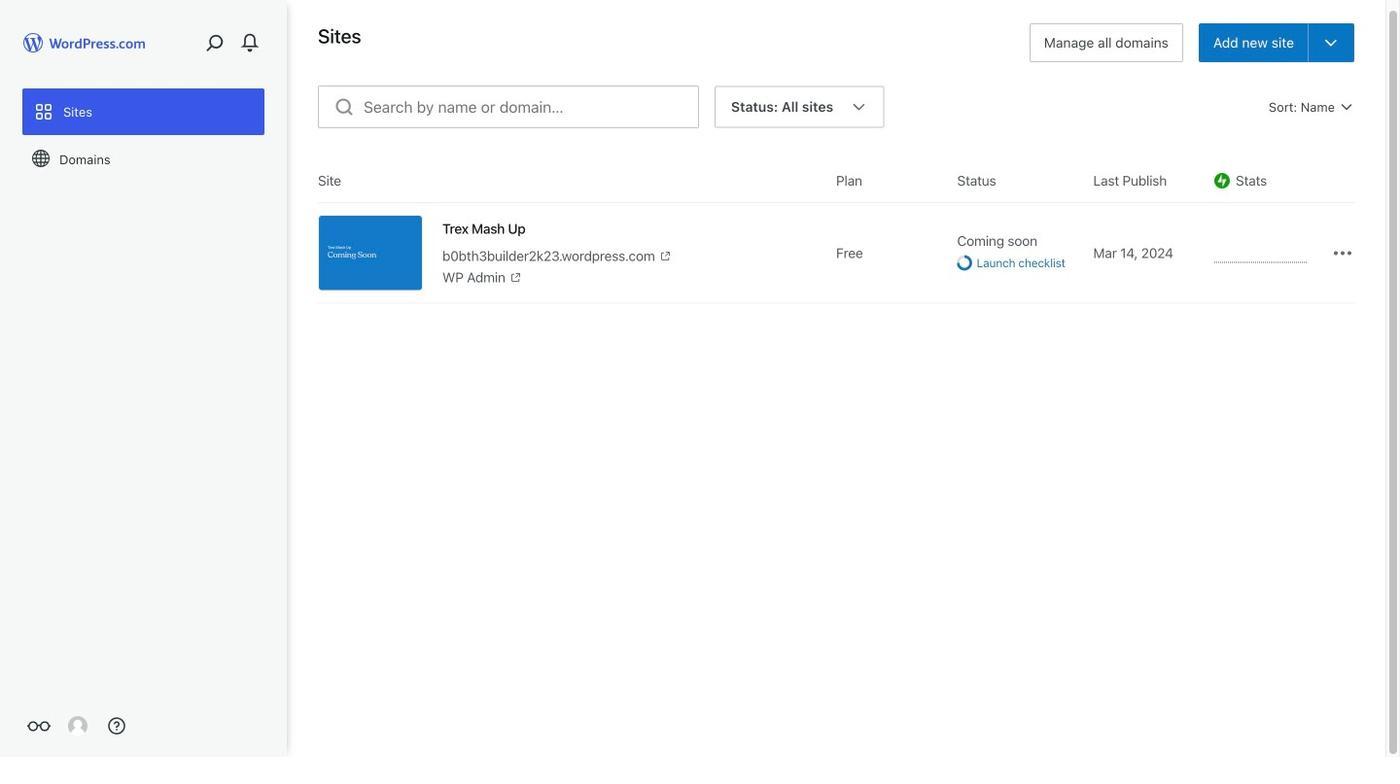 Task type: vqa. For each thing, say whether or not it's contained in the screenshot.
search box
yes



Task type: locate. For each thing, give the bounding box(es) containing it.
sorting by name. switch sorting mode image
[[1339, 99, 1355, 115]]

reader image
[[27, 715, 51, 738]]

None search field
[[318, 86, 699, 128]]

site actions image
[[1332, 242, 1355, 265]]



Task type: describe. For each thing, give the bounding box(es) containing it.
highest hourly views 0 image
[[1215, 250, 1307, 263]]

Search search field
[[364, 87, 698, 127]]

displaying all sites. element
[[732, 88, 834, 126]]

bob builder image
[[68, 717, 88, 736]]

toggle menu image
[[1323, 34, 1340, 52]]

visit wp admin image
[[509, 271, 523, 284]]



